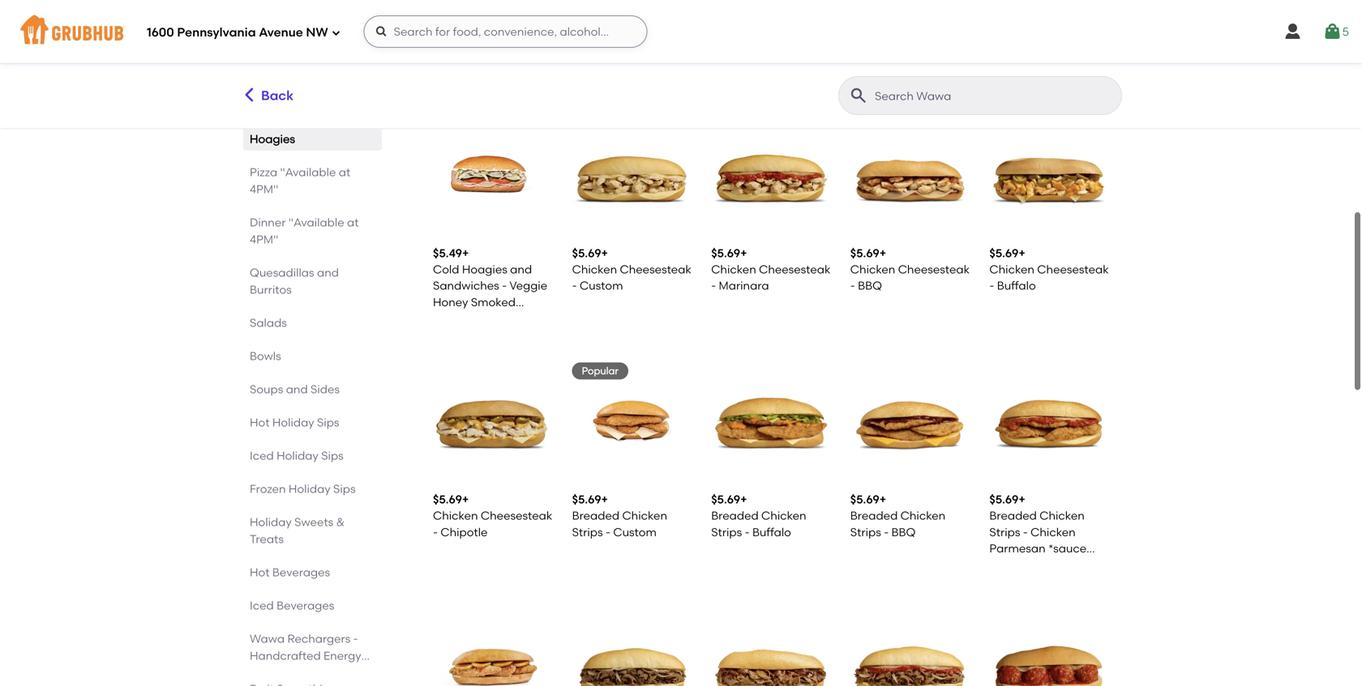 Task type: describe. For each thing, give the bounding box(es) containing it.
turkey inside $5.49 + cold hoagies and sandwiches - veggie honey smoked turkey
[[433, 312, 468, 326]]

roasted inside cold hoagies and sandwiches - custom roasted veggie
[[479, 49, 525, 63]]

bowls tab
[[250, 348, 375, 365]]

chicken inside $5.69 + chicken cheesesteak - chipotle
[[433, 509, 478, 523]]

chicken inside $5.69 + chicken cheesesteak - marinara
[[711, 263, 756, 276]]

smoked inside cold hoagies and sandwiches - garlic honey smoked turkey
[[888, 49, 933, 63]]

cheesesteak for chicken cheesesteak - custom
[[620, 263, 692, 276]]

chicken cheesesteak - buffalo image
[[990, 116, 1109, 236]]

mustard
[[990, 49, 1035, 63]]

svg image inside 5 button
[[1323, 22, 1342, 41]]

parmesan
[[990, 542, 1046, 556]]

veggie inside cold hoagies and sandwiches - roasted veggie with ranch & cheddar
[[760, 49, 797, 63]]

cold for cold hoagies and sandwiches - custom roasted veggie
[[433, 16, 459, 30]]

$5.69 for $5.69 + chicken cheesesteak - marinara
[[711, 246, 740, 260]]

chicken inside $5.69 + breaded chicken strips - buffalo
[[761, 509, 806, 523]]

caffeine)
[[250, 684, 301, 687]]

sandwiches for cold hoagies and sandwiches - custom roasted veggie
[[433, 33, 499, 46]]

pizza
[[250, 165, 277, 179]]

- inside $5.69 + breaded chicken strips - bbq
[[884, 526, 889, 539]]

hoagies for cold hoagies and sandwiches - roasted veggie with ranch & cheddar
[[740, 16, 786, 30]]

cheesesteak for chicken cheesesteak - buffalo
[[1037, 263, 1109, 276]]

- inside cold hoagies and sandwiches - roasted veggie with ranch & cheddar
[[780, 33, 785, 46]]

5 button
[[1323, 17, 1349, 46]]

and inside cold hoagies and sandwiches - custom roasted veggie
[[510, 16, 532, 30]]

- inside $5.69 + chicken cheesesteak - marinara
[[711, 279, 716, 293]]

breaded chicken strips - custom image
[[572, 363, 692, 482]]

cold for cold hoagies and sandwiches - roasted veggie with ranch & cheddar
[[711, 16, 738, 30]]

strips for $5.69 + breaded chicken strips - bbq
[[850, 526, 881, 539]]

smoked inside $5.49 + cold hoagies and sandwiches - veggie honey smoked turkey
[[471, 296, 516, 309]]

"available for dinner
[[288, 216, 344, 229]]

cold hoagies and sandwiches - veggie honey smoked turkey image
[[433, 116, 553, 236]]

quesadillas
[[250, 266, 314, 280]]

chipotle
[[441, 526, 488, 539]]

dinner
[[250, 216, 286, 229]]

+ for $5.69 + breaded chicken strips - buffalo
[[740, 493, 747, 507]]

chicken cheesesteak - bbq image
[[850, 116, 970, 236]]

cold hoagies and sandwiches - honey mustard honey smoked turkey button
[[983, 0, 1116, 79]]

pizza "available at 4pm" tab
[[250, 164, 375, 198]]

sandwiches inside $5.49 + cold hoagies and sandwiches - veggie honey smoked turkey
[[433, 279, 499, 293]]

hoagies for cold hoagies and sandwiches - garlic honey smoked turkey
[[879, 16, 925, 30]]

holiday sweets & treats
[[250, 516, 345, 547]]

+ for $5.69 + breaded chicken strips - custom
[[601, 493, 608, 507]]

$5.69 + chicken cheesesteak - bbq
[[850, 246, 970, 293]]

hoagies tab
[[250, 131, 375, 148]]

cheesesteak - bbq image
[[711, 609, 831, 687]]

cold hoagies and sandwiches - roasted veggie with provolone
[[572, 16, 684, 79]]

& inside holiday sweets & treats
[[336, 516, 345, 529]]

cheddar
[[761, 65, 810, 79]]

cheesesteak - custom image
[[572, 609, 692, 687]]

- inside $5.69 + chicken cheesesteak - custom
[[572, 279, 577, 293]]

and inside soups and sides "tab"
[[286, 383, 308, 397]]

$5.69 for $5.69 + breaded chicken strips - chicken parmesan *sauce contains pork & beef*
[[990, 493, 1019, 507]]

popular
[[582, 365, 619, 377]]

wawa
[[250, 632, 285, 646]]

wawa rechargers - handcrafted energy drinks (contains caffeine) tab
[[250, 631, 375, 687]]

$5.69 + chicken cheesesteak - buffalo
[[990, 246, 1109, 293]]

chicken inside $5.69 + chicken cheesesteak - custom
[[572, 263, 617, 276]]

5
[[1342, 25, 1349, 38]]

"available for pizza
[[280, 165, 336, 179]]

*sauce
[[1048, 542, 1087, 556]]

- inside $5.69 + chicken cheesesteak - buffalo
[[990, 279, 994, 293]]

holiday inside holiday sweets & treats
[[250, 516, 292, 529]]

- inside $5.49 + cold hoagies and sandwiches - veggie honey smoked turkey
[[502, 279, 507, 293]]

honey inside $5.49 + cold hoagies and sandwiches - veggie honey smoked turkey
[[433, 296, 468, 309]]

chicken cheesesteak - marinara image
[[711, 116, 831, 236]]

custom inside $5.69 + breaded chicken strips - custom
[[613, 526, 657, 539]]

& inside cold hoagies and sandwiches - roasted veggie with ranch & cheddar
[[749, 65, 758, 79]]

strips for $5.69 + breaded chicken strips - custom
[[572, 526, 603, 539]]

energy
[[324, 649, 361, 663]]

$5.69 for $5.69 + chicken cheesesteak - chipotle
[[433, 493, 462, 507]]

salads
[[250, 316, 287, 330]]

$5.69 + breaded chicken strips - buffalo
[[711, 493, 806, 539]]

$5.69 + chicken cheesesteak - custom
[[572, 246, 692, 293]]

- inside cold hoagies and sandwiches - honey mustard honey smoked turkey
[[1059, 33, 1063, 46]]

frozen
[[250, 482, 286, 496]]

$5.69 for $5.69 + breaded chicken strips - buffalo
[[711, 493, 740, 507]]

custom for sandwiches
[[433, 49, 476, 63]]

ranch
[[711, 65, 747, 79]]

cold inside $5.49 + cold hoagies and sandwiches - veggie honey smoked turkey
[[433, 263, 459, 276]]

beverages for hot beverages
[[272, 566, 330, 580]]

hot holiday sips
[[250, 416, 339, 430]]

$5.49 + cold hoagies and sandwiches - veggie honey smoked turkey
[[433, 246, 547, 326]]

hot beverages tab
[[250, 564, 375, 581]]

cold hoagies and sandwiches - custom roasted veggie button
[[427, 0, 559, 79]]

breaded for chicken
[[990, 509, 1037, 523]]

$5.69 + breaded chicken strips - chicken parmesan *sauce contains pork & beef*
[[990, 493, 1109, 572]]

+ for $5.69 + chicken cheesesteak - buffalo
[[1019, 246, 1026, 260]]

hoagies for cold hoagies and sandwiches - roasted veggie with provolone
[[601, 16, 647, 30]]

turkey inside cold hoagies and sandwiches - garlic honey smoked turkey
[[850, 65, 886, 79]]

bbq inside $5.69 + chicken cheesesteak - bbq
[[858, 279, 882, 293]]

$5.69 for $5.69 + chicken cheesesteak - custom
[[572, 246, 601, 260]]

cheesesteak for chicken cheesesteak - bbq
[[898, 263, 970, 276]]

and inside the quesadillas and burritos
[[317, 266, 339, 280]]

0 horizontal spatial svg image
[[375, 25, 388, 38]]

+ for $5.69 + chicken cheesesteak - custom
[[601, 246, 608, 260]]

- inside $5.69 + breaded chicken strips - buffalo
[[745, 526, 750, 539]]

buffalo inside $5.69 + breaded chicken strips - buffalo
[[752, 526, 791, 539]]

Search for food, convenience, alcohol... search field
[[364, 15, 648, 48]]

at for dinner "available at 4pm"
[[347, 216, 359, 229]]

4pm" for dinner "available at 4pm"
[[250, 233, 278, 246]]

iced holiday sips
[[250, 449, 344, 463]]

sips for hot holiday sips
[[317, 416, 339, 430]]

chicken inside $5.69 + chicken cheesesteak - buffalo
[[990, 263, 1035, 276]]

sandwiches for cold hoagies and sandwiches - roasted veggie with ranch & cheddar
[[711, 33, 778, 46]]

meatball - custom *contains pork & beef* image
[[990, 609, 1109, 687]]

holiday for iced
[[277, 449, 319, 463]]

+ for $5.69 + breaded chicken strips - chicken parmesan *sauce contains pork & beef*
[[1019, 493, 1026, 507]]

hot for hot beverages
[[250, 566, 270, 580]]

pizza "available at 4pm"
[[250, 165, 350, 196]]

veggie inside cold hoagies and sandwiches - custom roasted veggie
[[433, 65, 471, 79]]

chicken cheesesteak - custom image
[[572, 116, 692, 236]]

- inside $5.69 + chicken cheesesteak - chipotle
[[433, 526, 438, 539]]

hot for hot holiday sips
[[250, 416, 270, 430]]

sides
[[311, 383, 340, 397]]

+ for $5.69 + chicken cheesesteak - chipotle
[[462, 493, 469, 507]]

hoagies for cold hoagies and sandwiches - honey mustard honey smoked turkey
[[1019, 16, 1064, 30]]

- inside cold hoagies and sandwiches - roasted veggie with provolone
[[641, 33, 646, 46]]

sips for frozen holiday sips
[[333, 482, 356, 496]]



Task type: locate. For each thing, give the bounding box(es) containing it.
- inside $5.69 + breaded chicken strips - chicken parmesan *sauce contains pork & beef*
[[1023, 526, 1028, 539]]

0 vertical spatial bbq
[[858, 279, 882, 293]]

frozen holiday sips
[[250, 482, 356, 496]]

1 vertical spatial custom
[[580, 279, 623, 293]]

- inside wawa rechargers - handcrafted energy drinks (contains caffeine)
[[353, 632, 358, 646]]

$5.69 + breaded chicken strips - custom
[[572, 493, 667, 539]]

roasted up "provolone"
[[572, 49, 618, 63]]

$5.69 for $5.69 + chicken cheesesteak - bbq
[[850, 246, 880, 260]]

hot
[[250, 416, 270, 430], [250, 566, 270, 580]]

cold for cold hoagies and sandwiches - honey mustard honey smoked turkey
[[990, 16, 1016, 30]]

beverages down hot beverages tab
[[277, 599, 334, 613]]

pennsylvania
[[177, 25, 256, 40]]

2 vertical spatial custom
[[613, 526, 657, 539]]

1 vertical spatial bbq
[[892, 526, 916, 539]]

and inside cold hoagies and sandwiches - roasted veggie with provolone
[[649, 16, 671, 30]]

1600 pennsylvania avenue nw
[[147, 25, 328, 40]]

breaded for bbq
[[850, 509, 898, 523]]

4pm" down pizza
[[250, 182, 278, 196]]

dinner "available at 4pm" tab
[[250, 214, 375, 248]]

2 roasted from the left
[[572, 49, 618, 63]]

0 vertical spatial &
[[749, 65, 758, 79]]

1 horizontal spatial buffalo
[[997, 279, 1036, 293]]

$5.69 for $5.69 + breaded chicken strips - custom
[[572, 493, 601, 507]]

2 horizontal spatial svg image
[[1323, 22, 1342, 41]]

iced for iced beverages
[[250, 599, 274, 613]]

bbq inside $5.69 + breaded chicken strips - bbq
[[892, 526, 916, 539]]

bowls
[[250, 349, 281, 363]]

back
[[261, 88, 294, 104]]

1 strips from the left
[[572, 526, 603, 539]]

1 horizontal spatial roasted
[[572, 49, 618, 63]]

cold inside cold hoagies and sandwiches - honey mustard honey smoked turkey
[[990, 16, 1016, 30]]

0 vertical spatial sips
[[317, 416, 339, 430]]

cheesesteak - marinara image
[[850, 609, 970, 687]]

hot down the soups at the bottom of page
[[250, 416, 270, 430]]

custom inside $5.69 + chicken cheesesteak - custom
[[580, 279, 623, 293]]

with inside cold hoagies and sandwiches - roasted veggie with ranch & cheddar
[[800, 49, 823, 63]]

sweets
[[294, 516, 333, 529]]

+ for $5.49 + cold hoagies and sandwiches - veggie honey smoked turkey
[[462, 246, 469, 260]]

turkey up search wawa search box at the top right of page
[[1037, 65, 1072, 79]]

hoagies inside cold hoagies and sandwiches - custom roasted veggie
[[462, 16, 507, 30]]

4pm"
[[250, 182, 278, 196], [250, 233, 278, 246]]

garlic
[[927, 33, 960, 46]]

buffalo inside $5.69 + chicken cheesesteak - buffalo
[[997, 279, 1036, 293]]

breaded chicken strips - buffalo image
[[711, 363, 831, 482]]

beverages up the iced beverages
[[272, 566, 330, 580]]

1 horizontal spatial bbq
[[892, 526, 916, 539]]

0 vertical spatial iced
[[250, 449, 274, 463]]

breaded chicken strips - bbq image
[[850, 363, 970, 482]]

$5.69 + chicken cheesesteak - marinara
[[711, 246, 831, 293]]

holiday for frozen
[[289, 482, 331, 496]]

& down *sauce on the right bottom of the page
[[1067, 559, 1076, 572]]

& inside $5.69 + breaded chicken strips - chicken parmesan *sauce contains pork & beef*
[[1067, 559, 1076, 572]]

2 horizontal spatial roasted
[[711, 49, 757, 63]]

custom inside cold hoagies and sandwiches - custom roasted veggie
[[433, 49, 476, 63]]

turkey inside cold hoagies and sandwiches - honey mustard honey smoked turkey
[[1037, 65, 1072, 79]]

with for cold hoagies and sandwiches - roasted veggie with provolone
[[661, 49, 684, 63]]

0 horizontal spatial &
[[336, 516, 345, 529]]

strips inside $5.69 + breaded chicken strips - custom
[[572, 526, 603, 539]]

sips down "hot holiday sips" tab
[[321, 449, 344, 463]]

0 horizontal spatial turkey
[[433, 312, 468, 326]]

salads tab
[[250, 315, 375, 332]]

"available inside dinner "available at 4pm"
[[288, 216, 344, 229]]

strips for $5.69 + breaded chicken strips - buffalo
[[711, 526, 742, 539]]

cold inside cold hoagies and sandwiches - garlic honey smoked turkey
[[850, 16, 877, 30]]

cheesesteak for chicken cheesesteak - marinara
[[759, 263, 831, 276]]

1 horizontal spatial smoked
[[888, 49, 933, 63]]

"available inside pizza "available at 4pm"
[[280, 165, 336, 179]]

breaded inside $5.69 + breaded chicken strips - chicken parmesan *sauce contains pork & beef*
[[990, 509, 1037, 523]]

iced holiday sips tab
[[250, 448, 375, 465]]

2 breaded from the left
[[711, 509, 759, 523]]

roasted for ranch
[[711, 49, 757, 63]]

$5.69 + chicken cheesesteak - chipotle
[[433, 493, 552, 539]]

sandwiches inside cold hoagies and sandwiches - roasted veggie with provolone
[[572, 33, 638, 46]]

with for cold hoagies and sandwiches - roasted veggie with ranch & cheddar
[[800, 49, 823, 63]]

svg image
[[1283, 22, 1303, 41], [1323, 22, 1342, 41], [375, 25, 388, 38]]

holiday for hot
[[272, 416, 314, 430]]

sandwiches inside cold hoagies and sandwiches - roasted veggie with ranch & cheddar
[[711, 33, 778, 46]]

hot holiday sips tab
[[250, 414, 375, 431]]

breaded inside $5.69 + breaded chicken strips - custom
[[572, 509, 620, 523]]

1 4pm" from the top
[[250, 182, 278, 196]]

breaded inside $5.69 + breaded chicken strips - buffalo
[[711, 509, 759, 523]]

breaded chicken strips - southern honey hot image
[[433, 609, 553, 687]]

honey
[[1066, 33, 1101, 46], [850, 49, 886, 63], [1038, 49, 1073, 63], [433, 296, 468, 309]]

roasted down search for food, convenience, alcohol... search box
[[479, 49, 525, 63]]

4pm" inside pizza "available at 4pm"
[[250, 182, 278, 196]]

veggie inside cold hoagies and sandwiches - roasted veggie with provolone
[[620, 49, 658, 63]]

(contains
[[286, 667, 340, 680]]

-
[[502, 33, 507, 46], [641, 33, 646, 46], [780, 33, 785, 46], [919, 33, 924, 46], [1059, 33, 1063, 46], [502, 279, 507, 293], [572, 279, 577, 293], [711, 279, 716, 293], [850, 279, 855, 293], [990, 279, 994, 293], [433, 526, 438, 539], [606, 526, 611, 539], [745, 526, 750, 539], [884, 526, 889, 539], [1023, 526, 1028, 539], [353, 632, 358, 646]]

$5.69 for $5.69 + breaded chicken strips - bbq
[[850, 493, 880, 507]]

1 vertical spatial 4pm"
[[250, 233, 278, 246]]

+ for $5.69 + chicken cheesesteak - bbq
[[880, 246, 886, 260]]

$5.69 + breaded chicken strips - bbq
[[850, 493, 946, 539]]

iced beverages tab
[[250, 598, 375, 615]]

soups and sides tab
[[250, 381, 375, 398]]

Search Wawa search field
[[873, 88, 1117, 104]]

+ inside $5.69 + breaded chicken strips - buffalo
[[740, 493, 747, 507]]

frozen holiday sips tab
[[250, 481, 375, 498]]

at down pizza "available at 4pm" tab
[[347, 216, 359, 229]]

0 vertical spatial 4pm"
[[250, 182, 278, 196]]

+ inside $5.69 + chicken cheesesteak - custom
[[601, 246, 608, 260]]

cheesesteak inside $5.69 + chicken cheesesteak - chipotle
[[481, 509, 552, 523]]

2 with from the left
[[800, 49, 823, 63]]

at inside dinner "available at 4pm"
[[347, 216, 359, 229]]

sandwiches inside cold hoagies and sandwiches - custom roasted veggie
[[433, 33, 499, 46]]

2 horizontal spatial turkey
[[1037, 65, 1072, 79]]

1 vertical spatial "available
[[288, 216, 344, 229]]

1 hot from the top
[[250, 416, 270, 430]]

$5.69 inside $5.69 + chicken cheesesteak - bbq
[[850, 246, 880, 260]]

quesadillas and burritos
[[250, 266, 339, 297]]

3 breaded from the left
[[850, 509, 898, 523]]

roasted inside cold hoagies and sandwiches - roasted veggie with ranch & cheddar
[[711, 49, 757, 63]]

+ inside $5.69 + breaded chicken strips - custom
[[601, 493, 608, 507]]

and inside $5.49 + cold hoagies and sandwiches - veggie honey smoked turkey
[[510, 263, 532, 276]]

+
[[462, 246, 469, 260], [601, 246, 608, 260], [740, 246, 747, 260], [880, 246, 886, 260], [1019, 246, 1026, 260], [462, 493, 469, 507], [601, 493, 608, 507], [740, 493, 747, 507], [880, 493, 886, 507], [1019, 493, 1026, 507]]

cheesesteak inside $5.69 + chicken cheesesteak - marinara
[[759, 263, 831, 276]]

2 horizontal spatial &
[[1067, 559, 1076, 572]]

+ inside $5.69 + breaded chicken strips - chicken parmesan *sauce contains pork & beef*
[[1019, 493, 1026, 507]]

iced
[[250, 449, 274, 463], [250, 599, 274, 613]]

3 roasted from the left
[[711, 49, 757, 63]]

1 vertical spatial &
[[336, 516, 345, 529]]

breaded inside $5.69 + breaded chicken strips - bbq
[[850, 509, 898, 523]]

4 strips from the left
[[990, 526, 1020, 539]]

2 vertical spatial sips
[[333, 482, 356, 496]]

contains
[[990, 559, 1037, 572]]

1 horizontal spatial svg image
[[1283, 22, 1303, 41]]

+ inside $5.69 + chicken cheesesteak - chipotle
[[462, 493, 469, 507]]

smoked
[[888, 49, 933, 63], [990, 65, 1034, 79], [471, 296, 516, 309]]

$5.49
[[433, 246, 462, 260]]

hot down treats
[[250, 566, 270, 580]]

smoked inside cold hoagies and sandwiches - honey mustard honey smoked turkey
[[990, 65, 1034, 79]]

iced beverages
[[250, 599, 334, 613]]

1 horizontal spatial &
[[749, 65, 758, 79]]

provolone
[[572, 65, 627, 79]]

chicken inside $5.69 + breaded chicken strips - bbq
[[901, 509, 946, 523]]

honey inside cold hoagies and sandwiches - garlic honey smoked turkey
[[850, 49, 886, 63]]

at for pizza "available at 4pm"
[[339, 165, 350, 179]]

2 strips from the left
[[711, 526, 742, 539]]

1 breaded from the left
[[572, 509, 620, 523]]

$5.69 inside $5.69 + chicken cheesesteak - chipotle
[[433, 493, 462, 507]]

soups
[[250, 383, 283, 397]]

1 vertical spatial beverages
[[277, 599, 334, 613]]

0 horizontal spatial buffalo
[[752, 526, 791, 539]]

veggie
[[620, 49, 658, 63], [760, 49, 797, 63], [433, 65, 471, 79], [510, 279, 547, 293]]

+ inside $5.69 + chicken cheesesteak - bbq
[[880, 246, 886, 260]]

+ for $5.69 + breaded chicken strips - bbq
[[880, 493, 886, 507]]

handcrafted
[[250, 649, 321, 663]]

nw
[[306, 25, 328, 40]]

breaded for buffalo
[[711, 509, 759, 523]]

hoagies inside tab
[[250, 132, 295, 146]]

$5.69 inside $5.69 + breaded chicken strips - chicken parmesan *sauce contains pork & beef*
[[990, 493, 1019, 507]]

holiday down iced holiday sips tab
[[289, 482, 331, 496]]

+ for $5.69 + chicken cheesesteak - marinara
[[740, 246, 747, 260]]

1 with from the left
[[661, 49, 684, 63]]

$5.69
[[572, 246, 601, 260], [711, 246, 740, 260], [850, 246, 880, 260], [990, 246, 1019, 260], [433, 493, 462, 507], [572, 493, 601, 507], [711, 493, 740, 507], [850, 493, 880, 507], [990, 493, 1019, 507]]

1 horizontal spatial turkey
[[850, 65, 886, 79]]

cold hoagies and sandwiches - garlic honey smoked turkey button
[[844, 0, 977, 79]]

1 vertical spatial buffalo
[[752, 526, 791, 539]]

0 vertical spatial beverages
[[272, 566, 330, 580]]

sips for iced holiday sips
[[321, 449, 344, 463]]

main navigation navigation
[[0, 0, 1362, 63]]

roasted up 'ranch'
[[711, 49, 757, 63]]

$5.69 inside $5.69 + chicken cheesesteak - custom
[[572, 246, 601, 260]]

"available down hoagies tab
[[280, 165, 336, 179]]

dinner "available at 4pm"
[[250, 216, 359, 246]]

iced up wawa
[[250, 599, 274, 613]]

caret left icon image
[[241, 87, 258, 104]]

1 vertical spatial at
[[347, 216, 359, 229]]

cold
[[433, 16, 459, 30], [572, 16, 598, 30], [711, 16, 738, 30], [850, 16, 877, 30], [990, 16, 1016, 30], [433, 263, 459, 276]]

1 vertical spatial smoked
[[990, 65, 1034, 79]]

$5.69 inside $5.69 + chicken cheesesteak - marinara
[[711, 246, 740, 260]]

0 vertical spatial buffalo
[[997, 279, 1036, 293]]

chicken inside $5.69 + breaded chicken strips - custom
[[622, 509, 667, 523]]

4pm" for pizza "available at 4pm"
[[250, 182, 278, 196]]

holiday sweets & treats tab
[[250, 514, 375, 548]]

cheesesteak inside $5.69 + chicken cheesesteak - buffalo
[[1037, 263, 1109, 276]]

breaded chicken strips - chicken parmesan *sauce contains pork & beef* image
[[990, 363, 1109, 482]]

holiday down soups and sides
[[272, 416, 314, 430]]

strips for $5.69 + breaded chicken strips - chicken parmesan *sauce contains pork & beef*
[[990, 526, 1020, 539]]

sandwiches for cold hoagies and sandwiches - roasted veggie with provolone
[[572, 33, 638, 46]]

holiday
[[272, 416, 314, 430], [277, 449, 319, 463], [289, 482, 331, 496], [250, 516, 292, 529]]

& right sweets
[[336, 516, 345, 529]]

0 horizontal spatial roasted
[[479, 49, 525, 63]]

treats
[[250, 533, 284, 547]]

iced for iced holiday sips
[[250, 449, 274, 463]]

beverages for iced beverages
[[277, 599, 334, 613]]

and
[[510, 16, 532, 30], [649, 16, 671, 30], [788, 16, 810, 30], [928, 16, 949, 30], [1067, 16, 1089, 30], [510, 263, 532, 276], [317, 266, 339, 280], [286, 383, 308, 397]]

tab
[[250, 681, 375, 687]]

sandwiches for cold hoagies and sandwiches - garlic honey smoked turkey
[[850, 33, 917, 46]]

4pm" down dinner
[[250, 233, 278, 246]]

$5.69 inside $5.69 + breaded chicken strips - buffalo
[[711, 493, 740, 507]]

0 horizontal spatial bbq
[[858, 279, 882, 293]]

hoagies inside cold hoagies and sandwiches - roasted veggie with provolone
[[601, 16, 647, 30]]

sandwiches for cold hoagies and sandwiches - honey mustard honey smoked turkey
[[990, 33, 1056, 46]]

& right 'ranch'
[[749, 65, 758, 79]]

0 vertical spatial "available
[[280, 165, 336, 179]]

soups and sides
[[250, 383, 340, 397]]

burritos
[[250, 283, 292, 297]]

iced up frozen
[[250, 449, 274, 463]]

0 vertical spatial hot
[[250, 416, 270, 430]]

1 vertical spatial sips
[[321, 449, 344, 463]]

sandwiches
[[433, 33, 499, 46], [572, 33, 638, 46], [711, 33, 778, 46], [850, 33, 917, 46], [990, 33, 1056, 46], [433, 279, 499, 293]]

quesadillas and burritos tab
[[250, 264, 375, 298]]

holiday down hot holiday sips
[[277, 449, 319, 463]]

- inside cold hoagies and sandwiches - custom roasted veggie
[[502, 33, 507, 46]]

$5.69 inside $5.69 + breaded chicken strips - custom
[[572, 493, 601, 507]]

cheesesteak
[[620, 263, 692, 276], [759, 263, 831, 276], [898, 263, 970, 276], [1037, 263, 1109, 276], [481, 509, 552, 523]]

hoagies inside $5.49 + cold hoagies and sandwiches - veggie honey smoked turkey
[[462, 263, 507, 276]]

roasted for provolone
[[572, 49, 618, 63]]

with inside cold hoagies and sandwiches - roasted veggie with provolone
[[661, 49, 684, 63]]

"available down pizza "available at 4pm" tab
[[288, 216, 344, 229]]

$5.69 for $5.69 + chicken cheesesteak - buffalo
[[990, 246, 1019, 260]]

magnifying glass icon image
[[849, 86, 868, 105]]

2 vertical spatial &
[[1067, 559, 1076, 572]]

hoagies for cold hoagies and sandwiches - custom roasted veggie
[[462, 16, 507, 30]]

beef*
[[1079, 559, 1109, 572]]

- inside $5.69 + breaded chicken strips - custom
[[606, 526, 611, 539]]

cold hoagies and sandwiches - custom roasted veggie
[[433, 16, 532, 79]]

roasted inside cold hoagies and sandwiches - roasted veggie with provolone
[[572, 49, 618, 63]]

sips
[[317, 416, 339, 430], [321, 449, 344, 463], [333, 482, 356, 496]]

chicken
[[572, 263, 617, 276], [711, 263, 756, 276], [850, 263, 895, 276], [990, 263, 1035, 276], [433, 509, 478, 523], [622, 509, 667, 523], [761, 509, 806, 523], [901, 509, 946, 523], [1040, 509, 1085, 523], [1031, 526, 1076, 539]]

1 vertical spatial iced
[[250, 599, 274, 613]]

cold hoagies and sandwiches - roasted veggie with provolone button
[[566, 0, 698, 79]]

turkey down $5.49
[[433, 312, 468, 326]]

at
[[339, 165, 350, 179], [347, 216, 359, 229]]

0 vertical spatial at
[[339, 165, 350, 179]]

and inside cold hoagies and sandwiches - honey mustard honey smoked turkey
[[1067, 16, 1089, 30]]

0 horizontal spatial smoked
[[471, 296, 516, 309]]

0 vertical spatial smoked
[[888, 49, 933, 63]]

sandwiches inside cold hoagies and sandwiches - garlic honey smoked turkey
[[850, 33, 917, 46]]

1 roasted from the left
[[479, 49, 525, 63]]

holiday up treats
[[250, 516, 292, 529]]

1 iced from the top
[[250, 449, 274, 463]]

hoagies
[[462, 16, 507, 30], [601, 16, 647, 30], [740, 16, 786, 30], [879, 16, 925, 30], [1019, 16, 1064, 30], [250, 132, 295, 146], [462, 263, 507, 276]]

"available
[[280, 165, 336, 179], [288, 216, 344, 229]]

marinara
[[719, 279, 769, 293]]

2 iced from the top
[[250, 599, 274, 613]]

rechargers
[[287, 632, 351, 646]]

+ inside $5.69 + breaded chicken strips - bbq
[[880, 493, 886, 507]]

1600
[[147, 25, 174, 40]]

breaded for custom
[[572, 509, 620, 523]]

custom for cheesesteak
[[580, 279, 623, 293]]

svg image
[[331, 28, 341, 38]]

2 vertical spatial smoked
[[471, 296, 516, 309]]

cheesesteak inside $5.69 + chicken cheesesteak - bbq
[[898, 263, 970, 276]]

strips inside $5.69 + breaded chicken strips - buffalo
[[711, 526, 742, 539]]

3 strips from the left
[[850, 526, 881, 539]]

sandwiches inside cold hoagies and sandwiches - honey mustard honey smoked turkey
[[990, 33, 1056, 46]]

bbq
[[858, 279, 882, 293], [892, 526, 916, 539]]

turkey up magnifying glass icon
[[850, 65, 886, 79]]

cold hoagies and sandwiches - garlic honey smoked turkey
[[850, 16, 960, 79]]

with
[[661, 49, 684, 63], [800, 49, 823, 63]]

iced inside iced beverages tab
[[250, 599, 274, 613]]

and inside cold hoagies and sandwiches - garlic honey smoked turkey
[[928, 16, 949, 30]]

0 horizontal spatial with
[[661, 49, 684, 63]]

2 horizontal spatial smoked
[[990, 65, 1034, 79]]

4 breaded from the left
[[990, 509, 1037, 523]]

sips down sides
[[317, 416, 339, 430]]

iced inside iced holiday sips tab
[[250, 449, 274, 463]]

sips up sweets
[[333, 482, 356, 496]]

roasted
[[479, 49, 525, 63], [572, 49, 618, 63], [711, 49, 757, 63]]

and inside cold hoagies and sandwiches - roasted veggie with ranch & cheddar
[[788, 16, 810, 30]]

cold hoagies and sandwiches - roasted veggie with ranch & cheddar button
[[705, 0, 837, 79]]

cold inside cold hoagies and sandwiches - custom roasted veggie
[[433, 16, 459, 30]]

cold hoagies and sandwiches - roasted veggie with ranch & cheddar
[[711, 16, 823, 79]]

buffalo
[[997, 279, 1036, 293], [752, 526, 791, 539]]

0 vertical spatial custom
[[433, 49, 476, 63]]

turkey
[[850, 65, 886, 79], [1037, 65, 1072, 79], [433, 312, 468, 326]]

chicken cheesesteak - chipotle image
[[433, 363, 553, 482]]

cheesesteak inside $5.69 + chicken cheesesteak - custom
[[620, 263, 692, 276]]

veggie inside $5.49 + cold hoagies and sandwiches - veggie honey smoked turkey
[[510, 279, 547, 293]]

wawa rechargers - handcrafted energy drinks (contains caffeine)
[[250, 632, 361, 687]]

strips
[[572, 526, 603, 539], [711, 526, 742, 539], [850, 526, 881, 539], [990, 526, 1020, 539]]

&
[[749, 65, 758, 79], [336, 516, 345, 529], [1067, 559, 1076, 572]]

cold for cold hoagies and sandwiches - garlic honey smoked turkey
[[850, 16, 877, 30]]

avenue
[[259, 25, 303, 40]]

hot beverages
[[250, 566, 330, 580]]

cheesesteak for chicken cheesesteak - chipotle
[[481, 509, 552, 523]]

at down hoagies tab
[[339, 165, 350, 179]]

- inside cold hoagies and sandwiches - garlic honey smoked turkey
[[919, 33, 924, 46]]

2 hot from the top
[[250, 566, 270, 580]]

- inside $5.69 + chicken cheesesteak - bbq
[[850, 279, 855, 293]]

drinks
[[250, 667, 283, 680]]

2 4pm" from the top
[[250, 233, 278, 246]]

strips inside $5.69 + breaded chicken strips - chicken parmesan *sauce contains pork & beef*
[[990, 526, 1020, 539]]

1 vertical spatial hot
[[250, 566, 270, 580]]

cold inside cold hoagies and sandwiches - roasted veggie with provolone
[[572, 16, 598, 30]]

pork
[[1040, 559, 1065, 572]]

breaded
[[572, 509, 620, 523], [711, 509, 759, 523], [850, 509, 898, 523], [990, 509, 1037, 523]]

1 horizontal spatial with
[[800, 49, 823, 63]]

back button
[[240, 76, 295, 115]]

cold hoagies and sandwiches - honey mustard honey smoked turkey
[[990, 16, 1101, 79]]

chicken inside $5.69 + chicken cheesesteak - bbq
[[850, 263, 895, 276]]

custom
[[433, 49, 476, 63], [580, 279, 623, 293], [613, 526, 657, 539]]

cold for cold hoagies and sandwiches - roasted veggie with provolone
[[572, 16, 598, 30]]

beverages
[[272, 566, 330, 580], [277, 599, 334, 613]]

hoagies inside cold hoagies and sandwiches - roasted veggie with ranch & cheddar
[[740, 16, 786, 30]]



Task type: vqa. For each thing, say whether or not it's contained in the screenshot.
leftmost Grubhub plus flag logo
no



